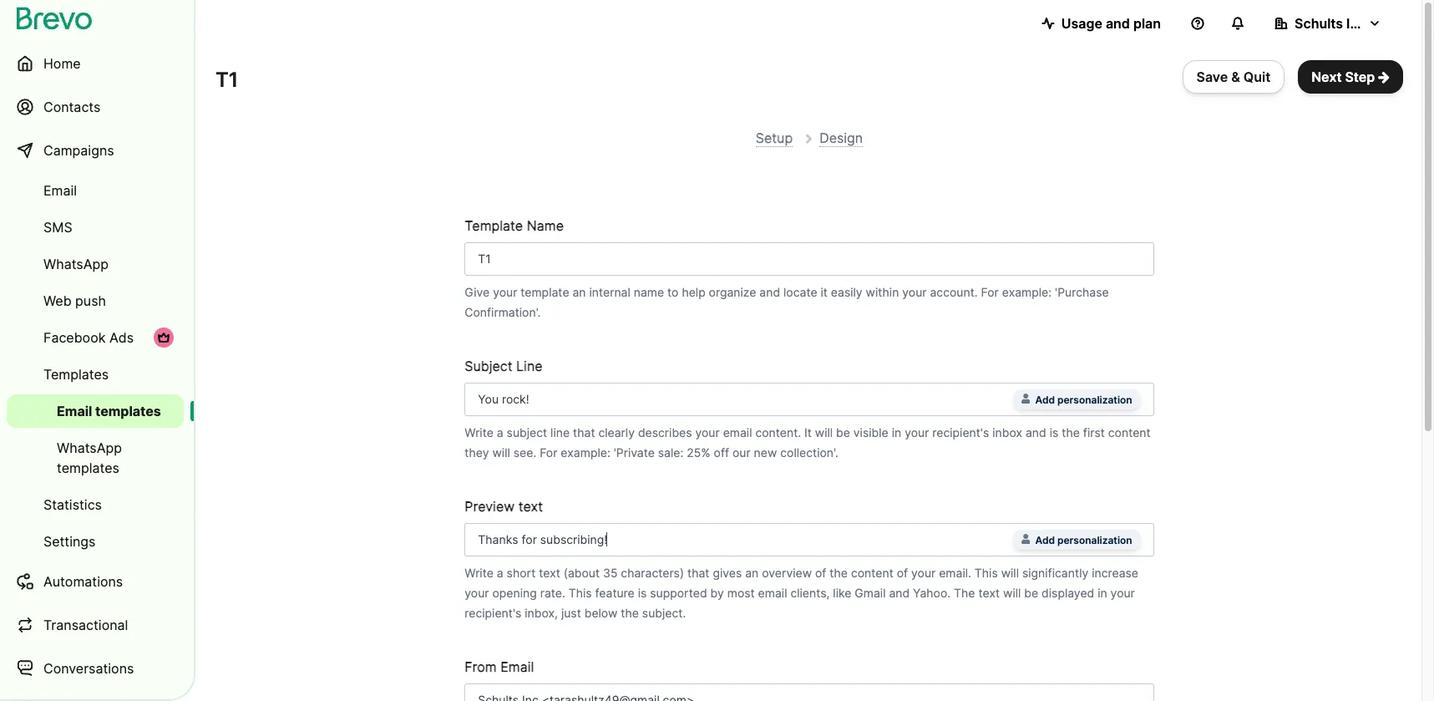 Task type: locate. For each thing, give the bounding box(es) containing it.
1 vertical spatial is
[[638, 585, 647, 600]]

email.
[[939, 565, 972, 580]]

0 vertical spatial whatsapp
[[43, 256, 109, 272]]

text right the
[[979, 585, 1000, 600]]

1 horizontal spatial for
[[981, 285, 999, 299]]

0 vertical spatial templates
[[95, 403, 161, 419]]

first
[[1084, 425, 1105, 439]]

write a subject line that clearly describes your email content. it will be visible in your recipient's inbox and is the first content they will see. for example: 'private sale: 25% off our new collection'.
[[465, 425, 1151, 459]]

write
[[465, 425, 494, 439], [465, 565, 494, 580]]

whatsapp up web push
[[43, 256, 109, 272]]

web push
[[43, 292, 106, 309]]

1 vertical spatial an
[[746, 565, 759, 580]]

write inside write a short text (about 35 characters) that gives an overview of the content of your email. this will significantly increase your opening rate. this feature is supported by most email clients, like gmail and yahoo. the text will be displayed in your recipient's inbox, just below the subject.
[[465, 565, 494, 580]]

is down characters)
[[638, 585, 647, 600]]

1 personalization from the top
[[1058, 393, 1133, 406]]

email
[[723, 425, 752, 439], [758, 585, 788, 600]]

text up for at the left bottom
[[519, 498, 543, 514]]

1 vertical spatial this
[[569, 585, 592, 600]]

be inside write a short text (about 35 characters) that gives an overview of the content of your email. this will significantly increase your opening rate. this feature is supported by most email clients, like gmail and yahoo. the text will be displayed in your recipient's inbox, just below the subject.
[[1025, 585, 1039, 600]]

add personalization for subject line
[[1036, 393, 1133, 406]]

and
[[1106, 15, 1131, 32], [760, 285, 781, 299], [1026, 425, 1047, 439], [889, 585, 910, 600]]

email down templates
[[57, 403, 92, 419]]

0 horizontal spatial be
[[836, 425, 851, 439]]

for
[[981, 285, 999, 299], [540, 445, 558, 459]]

1 horizontal spatial the
[[830, 565, 848, 580]]

the inside 'write a subject line that clearly describes your email content. it will be visible in your recipient's inbox and is the first content they will see. for example: 'private sale: 25% off our new collection'.'
[[1062, 425, 1080, 439]]

that inside 'write a subject line that clearly describes your email content. it will be visible in your recipient's inbox and is the first content they will see. for example: 'private sale: 25% off our new collection'.'
[[573, 425, 595, 439]]

in inside write a short text (about 35 characters) that gives an overview of the content of your email. this will significantly increase your opening rate. this feature is supported by most email clients, like gmail and yahoo. the text will be displayed in your recipient's inbox, just below the subject.
[[1098, 585, 1108, 600]]

content
[[1109, 425, 1151, 439], [851, 565, 894, 580]]

1 vertical spatial a
[[497, 565, 504, 580]]

content inside write a short text (about 35 characters) that gives an overview of the content of your email. this will significantly increase your opening rate. this feature is supported by most email clients, like gmail and yahoo. the text will be displayed in your recipient's inbox, just below the subject.
[[851, 565, 894, 580]]

1 vertical spatial write
[[465, 565, 494, 580]]

email inside "email templates" link
[[57, 403, 92, 419]]

a left subject
[[497, 425, 504, 439]]

and left locate
[[760, 285, 781, 299]]

0 horizontal spatial for
[[540, 445, 558, 459]]

1 vertical spatial add personalization
[[1036, 534, 1133, 546]]

setup
[[756, 130, 793, 146]]

recipient's inside write a short text (about 35 characters) that gives an overview of the content of your email. this will significantly increase your opening rate. this feature is supported by most email clients, like gmail and yahoo. the text will be displayed in your recipient's inbox, just below the subject.
[[465, 605, 522, 620]]

2 write from the top
[[465, 565, 494, 580]]

will right it
[[815, 425, 833, 439]]

of
[[816, 565, 827, 580], [897, 565, 908, 580]]

increase
[[1092, 565, 1139, 580]]

0 vertical spatial this
[[975, 565, 998, 580]]

0 vertical spatial the
[[1062, 425, 1080, 439]]

for inside 'write a subject line that clearly describes your email content. it will be visible in your recipient's inbox and is the first content they will see. for example: 'private sale: 25% off our new collection'.'
[[540, 445, 558, 459]]

and inside write a short text (about 35 characters) that gives an overview of the content of your email. this will significantly increase your opening rate. this feature is supported by most email clients, like gmail and yahoo. the text will be displayed in your recipient's inbox, just below the subject.
[[889, 585, 910, 600]]

add
[[1036, 393, 1055, 406], [1036, 534, 1055, 546]]

1 vertical spatial add personalization button
[[1014, 529, 1141, 550]]

a left short
[[497, 565, 504, 580]]

2 horizontal spatial the
[[1062, 425, 1080, 439]]

email for email
[[43, 182, 77, 199]]

email up our
[[723, 425, 752, 439]]

0 vertical spatial email
[[723, 425, 752, 439]]

whatsapp inside whatsapp link
[[43, 256, 109, 272]]

1 add personalization button from the top
[[1014, 389, 1141, 409]]

will right the
[[1004, 585, 1021, 600]]

whatsapp link
[[7, 247, 184, 281]]

web push link
[[7, 284, 184, 318]]

1 vertical spatial be
[[1025, 585, 1039, 600]]

next step
[[1312, 69, 1376, 85]]

2 a from the top
[[497, 565, 504, 580]]

content up gmail
[[851, 565, 894, 580]]

add personalization button up first
[[1014, 389, 1141, 409]]

save
[[1197, 69, 1229, 85]]

recipient's down opening
[[465, 605, 522, 620]]

template
[[521, 285, 570, 299]]

write for subject line
[[465, 425, 494, 439]]

sale:
[[658, 445, 684, 459]]

that up supported
[[688, 565, 710, 580]]

1 vertical spatial that
[[688, 565, 710, 580]]

1 horizontal spatial content
[[1109, 425, 1151, 439]]

add for preview text
[[1036, 534, 1055, 546]]

is
[[1050, 425, 1059, 439], [638, 585, 647, 600]]

subject line
[[465, 357, 543, 374]]

0 vertical spatial write
[[465, 425, 494, 439]]

of left email.
[[897, 565, 908, 580]]

example: inside 'write a subject line that clearly describes your email content. it will be visible in your recipient's inbox and is the first content they will see. for example: 'private sale: 25% off our new collection'.'
[[561, 445, 611, 459]]

and inside 'write a subject line that clearly describes your email content. it will be visible in your recipient's inbox and is the first content they will see. for example: 'private sale: 25% off our new collection'.'
[[1026, 425, 1047, 439]]

an up most
[[746, 565, 759, 580]]

be down significantly
[[1025, 585, 1039, 600]]

email link
[[7, 174, 184, 207]]

1 horizontal spatial be
[[1025, 585, 1039, 600]]

a inside write a short text (about 35 characters) that gives an overview of the content of your email. this will significantly increase your opening rate. this feature is supported by most email clients, like gmail and yahoo. the text will be displayed in your recipient's inbox, just below the subject.
[[497, 565, 504, 580]]

conversations link
[[7, 648, 184, 689]]

recipient's inside 'write a subject line that clearly describes your email content. it will be visible in your recipient's inbox and is the first content they will see. for example: 'private sale: 25% off our new collection'.'
[[933, 425, 990, 439]]

step
[[1346, 69, 1376, 85]]

your up confirmation'.
[[493, 285, 518, 299]]

the left first
[[1062, 425, 1080, 439]]

write up they at the bottom left
[[465, 425, 494, 439]]

templates
[[43, 366, 109, 383]]

0 horizontal spatial is
[[638, 585, 647, 600]]

this up the
[[975, 565, 998, 580]]

the down the feature
[[621, 605, 639, 620]]

write for preview text
[[465, 565, 494, 580]]

1 horizontal spatial of
[[897, 565, 908, 580]]

1 horizontal spatial recipient's
[[933, 425, 990, 439]]

2 add personalization button from the top
[[1014, 529, 1141, 550]]

be left visible
[[836, 425, 851, 439]]

0 vertical spatial add
[[1036, 393, 1055, 406]]

add personalization up significantly
[[1036, 534, 1133, 546]]

feature
[[595, 585, 635, 600]]

'purchase
[[1055, 285, 1109, 299]]

1 horizontal spatial this
[[975, 565, 998, 580]]

off
[[714, 445, 730, 459]]

You rock! text field
[[478, 389, 1007, 409]]

0 vertical spatial add personalization
[[1036, 393, 1133, 406]]

1 a from the top
[[497, 425, 504, 439]]

0 vertical spatial be
[[836, 425, 851, 439]]

0 horizontal spatial that
[[573, 425, 595, 439]]

and inside button
[[1106, 15, 1131, 32]]

gives
[[713, 565, 742, 580]]

add personalization button for preview text
[[1014, 529, 1141, 550]]

that inside write a short text (about 35 characters) that gives an overview of the content of your email. this will significantly increase your opening rate. this feature is supported by most email clients, like gmail and yahoo. the text will be displayed in your recipient's inbox, just below the subject.
[[688, 565, 710, 580]]

below
[[585, 605, 618, 620]]

content right first
[[1109, 425, 1151, 439]]

2 vertical spatial the
[[621, 605, 639, 620]]

clearly
[[599, 425, 635, 439]]

whatsapp inside whatsapp templates 'link'
[[57, 440, 122, 456]]

facebook ads
[[43, 329, 134, 346]]

write down thanks at the bottom left of the page
[[465, 565, 494, 580]]

1 horizontal spatial that
[[688, 565, 710, 580]]

1 write from the top
[[465, 425, 494, 439]]

and right inbox
[[1026, 425, 1047, 439]]

personalization up increase
[[1058, 534, 1133, 546]]

0 horizontal spatial an
[[573, 285, 586, 299]]

settings link
[[7, 525, 184, 558]]

left___rvooi image
[[157, 331, 170, 344]]

1 horizontal spatial example:
[[1002, 285, 1052, 299]]

the
[[1062, 425, 1080, 439], [830, 565, 848, 580], [621, 605, 639, 620]]

0 vertical spatial personalization
[[1058, 393, 1133, 406]]

recipient's left inbox
[[933, 425, 990, 439]]

1 vertical spatial email
[[57, 403, 92, 419]]

0 horizontal spatial recipient's
[[465, 605, 522, 620]]

your left opening
[[465, 585, 489, 600]]

0 vertical spatial content
[[1109, 425, 1151, 439]]

preview
[[465, 498, 515, 514]]

personalization up first
[[1058, 393, 1133, 406]]

email up sms
[[43, 182, 77, 199]]

whatsapp for whatsapp
[[43, 256, 109, 272]]

to
[[668, 285, 679, 299]]

write inside 'write a subject line that clearly describes your email content. it will be visible in your recipient's inbox and is the first content they will see. for example: 'private sale: 25% off our new collection'.'
[[465, 425, 494, 439]]

2 add personalization from the top
[[1036, 534, 1133, 546]]

your right visible
[[905, 425, 930, 439]]

1 vertical spatial whatsapp
[[57, 440, 122, 456]]

subject
[[465, 357, 513, 374]]

in down increase
[[1098, 585, 1108, 600]]

'private
[[614, 445, 655, 459]]

1 add from the top
[[1036, 393, 1055, 406]]

email
[[43, 182, 77, 199], [57, 403, 92, 419], [501, 658, 534, 675]]

arrow right image
[[1379, 70, 1390, 84]]

home link
[[7, 43, 184, 84]]

templates inside whatsapp templates
[[57, 460, 119, 476]]

campaigns
[[43, 142, 114, 159]]

whatsapp for whatsapp templates
[[57, 440, 122, 456]]

give
[[465, 285, 490, 299]]

locate
[[784, 285, 818, 299]]

1 vertical spatial example:
[[561, 445, 611, 459]]

for inside give your template an internal name to help organize and locate it easily within your account. for example: 'purchase confirmation'.
[[981, 285, 999, 299]]

1 vertical spatial email
[[758, 585, 788, 600]]

the
[[954, 585, 976, 600]]

that
[[573, 425, 595, 439], [688, 565, 710, 580]]

in right visible
[[892, 425, 902, 439]]

that right line
[[573, 425, 595, 439]]

add personalization button up significantly
[[1014, 529, 1141, 550]]

and right gmail
[[889, 585, 910, 600]]

0 vertical spatial in
[[892, 425, 902, 439]]

templates up statistics link
[[57, 460, 119, 476]]

for
[[522, 532, 537, 546]]

of up clients, at the bottom of page
[[816, 565, 827, 580]]

email down overview
[[758, 585, 788, 600]]

email for email templates
[[57, 403, 92, 419]]

add personalization up first
[[1036, 393, 1133, 406]]

example: down line
[[561, 445, 611, 459]]

email right from
[[501, 658, 534, 675]]

2 personalization from the top
[[1058, 534, 1133, 546]]

is inside 'write a subject line that clearly describes your email content. it will be visible in your recipient's inbox and is the first content they will see. for example: 'private sale: 25% off our new collection'.'
[[1050, 425, 1059, 439]]

Thanks for subscribing! text field
[[478, 529, 1007, 549]]

1 vertical spatial add
[[1036, 534, 1055, 546]]

personalization for subject line
[[1058, 393, 1133, 406]]

add personalization
[[1036, 393, 1133, 406], [1036, 534, 1133, 546]]

yahoo.
[[913, 585, 951, 600]]

help
[[682, 285, 706, 299]]

1 vertical spatial content
[[851, 565, 894, 580]]

1 vertical spatial personalization
[[1058, 534, 1133, 546]]

None text field
[[465, 242, 1155, 275]]

you rock!
[[478, 392, 529, 406]]

0 vertical spatial example:
[[1002, 285, 1052, 299]]

0 horizontal spatial email
[[723, 425, 752, 439]]

0 vertical spatial is
[[1050, 425, 1059, 439]]

a for subject
[[497, 425, 504, 439]]

0 horizontal spatial of
[[816, 565, 827, 580]]

is left first
[[1050, 425, 1059, 439]]

add personalization button
[[1014, 389, 1141, 409], [1014, 529, 1141, 550]]

1 vertical spatial the
[[830, 565, 848, 580]]

and left plan
[[1106, 15, 1131, 32]]

0 horizontal spatial content
[[851, 565, 894, 580]]

1 horizontal spatial an
[[746, 565, 759, 580]]

1 horizontal spatial in
[[1098, 585, 1108, 600]]

0 horizontal spatial example:
[[561, 445, 611, 459]]

0 vertical spatial for
[[981, 285, 999, 299]]

0 vertical spatial an
[[573, 285, 586, 299]]

design
[[820, 130, 863, 146]]

2 add from the top
[[1036, 534, 1055, 546]]

1 horizontal spatial is
[[1050, 425, 1059, 439]]

add personalization for preview text
[[1036, 534, 1133, 546]]

it
[[805, 425, 812, 439]]

0 vertical spatial email
[[43, 182, 77, 199]]

example: left "'purchase"
[[1002, 285, 1052, 299]]

1 vertical spatial for
[[540, 445, 558, 459]]

this down (about
[[569, 585, 592, 600]]

thanks
[[478, 532, 519, 546]]

0 vertical spatial recipient's
[[933, 425, 990, 439]]

an inside give your template an internal name to help organize and locate it easily within your account. for example: 'purchase confirmation'.
[[573, 285, 586, 299]]

subject
[[507, 425, 547, 439]]

1 horizontal spatial email
[[758, 585, 788, 600]]

add for subject line
[[1036, 393, 1055, 406]]

1 vertical spatial templates
[[57, 460, 119, 476]]

text
[[519, 498, 543, 514], [539, 565, 561, 580], [979, 585, 1000, 600]]

campaigns link
[[7, 130, 184, 170]]

from email
[[465, 658, 534, 675]]

0 vertical spatial that
[[573, 425, 595, 439]]

an left internal
[[573, 285, 586, 299]]

preview text
[[465, 498, 543, 514]]

subscribing!
[[540, 532, 608, 546]]

1 add personalization from the top
[[1036, 393, 1133, 406]]

text up rate.
[[539, 565, 561, 580]]

contacts
[[43, 99, 101, 115]]

for right account.
[[981, 285, 999, 299]]

from
[[465, 658, 497, 675]]

0 vertical spatial add personalization button
[[1014, 389, 1141, 409]]

the up like
[[830, 565, 848, 580]]

0 vertical spatial a
[[497, 425, 504, 439]]

0 horizontal spatial the
[[621, 605, 639, 620]]

by
[[711, 585, 724, 600]]

save & quit
[[1197, 69, 1271, 85]]

email inside email link
[[43, 182, 77, 199]]

displayed
[[1042, 585, 1095, 600]]

whatsapp down "email templates" link
[[57, 440, 122, 456]]

templates down the templates link
[[95, 403, 161, 419]]

for down line
[[540, 445, 558, 459]]

1 vertical spatial recipient's
[[465, 605, 522, 620]]

contacts link
[[7, 87, 184, 127]]

a inside 'write a subject line that clearly describes your email content. it will be visible in your recipient's inbox and is the first content they will see. for example: 'private sale: 25% off our new collection'.'
[[497, 425, 504, 439]]

0 horizontal spatial in
[[892, 425, 902, 439]]

1 vertical spatial in
[[1098, 585, 1108, 600]]

is inside write a short text (about 35 characters) that gives an overview of the content of your email. this will significantly increase your opening rate. this feature is supported by most email clients, like gmail and yahoo. the text will be displayed in your recipient's inbox, just below the subject.
[[638, 585, 647, 600]]

templates for whatsapp templates
[[57, 460, 119, 476]]



Task type: describe. For each thing, give the bounding box(es) containing it.
templates link
[[7, 358, 184, 391]]

name
[[527, 217, 564, 234]]

email inside 'write a subject line that clearly describes your email content. it will be visible in your recipient's inbox and is the first content they will see. for example: 'private sale: 25% off our new collection'.'
[[723, 425, 752, 439]]

like
[[833, 585, 852, 600]]

content inside 'write a subject line that clearly describes your email content. it will be visible in your recipient's inbox and is the first content they will see. for example: 'private sale: 25% off our new collection'.'
[[1109, 425, 1151, 439]]

see.
[[514, 445, 537, 459]]

email templates link
[[7, 394, 184, 428]]

just
[[561, 605, 581, 620]]

&
[[1232, 69, 1241, 85]]

next
[[1312, 69, 1342, 85]]

write a short text (about 35 characters) that gives an overview of the content of your email. this will significantly increase your opening rate. this feature is supported by most email clients, like gmail and yahoo. the text will be displayed in your recipient's inbox, just below the subject.
[[465, 565, 1139, 620]]

setup link
[[756, 130, 793, 147]]

describes
[[638, 425, 692, 439]]

push
[[75, 292, 106, 309]]

1 of from the left
[[816, 565, 827, 580]]

inc
[[1347, 15, 1367, 32]]

in inside 'write a subject line that clearly describes your email content. it will be visible in your recipient's inbox and is the first content they will see. for example: 'private sale: 25% off our new collection'.'
[[892, 425, 902, 439]]

schults inc button
[[1262, 7, 1395, 40]]

opening
[[493, 585, 537, 600]]

line
[[551, 425, 570, 439]]

rock!
[[502, 392, 529, 406]]

save & quit button
[[1183, 60, 1285, 94]]

your up the yahoo.
[[912, 565, 936, 580]]

most
[[728, 585, 755, 600]]

25%
[[687, 445, 711, 459]]

be inside 'write a subject line that clearly describes your email content. it will be visible in your recipient's inbox and is the first content they will see. for example: 'private sale: 25% off our new collection'.'
[[836, 425, 851, 439]]

web
[[43, 292, 72, 309]]

short
[[507, 565, 536, 580]]

your right within
[[903, 285, 927, 299]]

sms link
[[7, 211, 184, 244]]

plan
[[1134, 15, 1162, 32]]

schults inc
[[1295, 15, 1367, 32]]

0 horizontal spatial this
[[569, 585, 592, 600]]

account.
[[930, 285, 978, 299]]

automations
[[43, 573, 123, 590]]

easily
[[831, 285, 863, 299]]

example: inside give your template an internal name to help organize and locate it easily within your account. for example: 'purchase confirmation'.
[[1002, 285, 1052, 299]]

settings
[[43, 533, 96, 550]]

next step button
[[1299, 60, 1404, 94]]

collection'.
[[781, 445, 839, 459]]

templates for email templates
[[95, 403, 161, 419]]

add personalization button for subject line
[[1014, 389, 1141, 409]]

an inside write a short text (about 35 characters) that gives an overview of the content of your email. this will significantly increase your opening rate. this feature is supported by most email clients, like gmail and yahoo. the text will be displayed in your recipient's inbox, just below the subject.
[[746, 565, 759, 580]]

quit
[[1244, 69, 1271, 85]]

your down increase
[[1111, 585, 1135, 600]]

design link
[[820, 130, 863, 147]]

1 vertical spatial text
[[539, 565, 561, 580]]

transactional link
[[7, 605, 184, 645]]

2 vertical spatial email
[[501, 658, 534, 675]]

email templates
[[57, 403, 161, 419]]

template name
[[465, 217, 564, 234]]

content.
[[756, 425, 801, 439]]

facebook
[[43, 329, 106, 346]]

they
[[465, 445, 489, 459]]

you
[[478, 392, 499, 406]]

inbox
[[993, 425, 1023, 439]]

will left see.
[[493, 445, 510, 459]]

will left significantly
[[1002, 565, 1019, 580]]

t1
[[216, 68, 238, 92]]

automations link
[[7, 562, 184, 602]]

characters)
[[621, 565, 684, 580]]

new
[[754, 445, 777, 459]]

conversations
[[43, 660, 134, 677]]

usage and plan
[[1062, 15, 1162, 32]]

gmail
[[855, 585, 886, 600]]

subject.
[[642, 605, 686, 620]]

significantly
[[1023, 565, 1089, 580]]

(about
[[564, 565, 600, 580]]

supported
[[650, 585, 707, 600]]

statistics
[[43, 496, 102, 513]]

overview
[[762, 565, 812, 580]]

organize
[[709, 285, 757, 299]]

a for preview
[[497, 565, 504, 580]]

within
[[866, 285, 899, 299]]

0 vertical spatial text
[[519, 498, 543, 514]]

and inside give your template an internal name to help organize and locate it easily within your account. for example: 'purchase confirmation'.
[[760, 285, 781, 299]]

email inside write a short text (about 35 characters) that gives an overview of the content of your email. this will significantly increase your opening rate. this feature is supported by most email clients, like gmail and yahoo. the text will be displayed in your recipient's inbox, just below the subject.
[[758, 585, 788, 600]]

give your template an internal name to help organize and locate it easily within your account. for example: 'purchase confirmation'.
[[465, 285, 1109, 319]]

inbox,
[[525, 605, 558, 620]]

2 of from the left
[[897, 565, 908, 580]]

schults
[[1295, 15, 1344, 32]]

2 vertical spatial text
[[979, 585, 1000, 600]]

statistics link
[[7, 488, 184, 521]]

35
[[603, 565, 618, 580]]

template
[[465, 217, 523, 234]]

usage and plan button
[[1028, 7, 1175, 40]]

your up the '25%'
[[696, 425, 720, 439]]

transactional
[[43, 617, 128, 633]]

personalization for preview text
[[1058, 534, 1133, 546]]

ads
[[109, 329, 134, 346]]

usage
[[1062, 15, 1103, 32]]

whatsapp templates link
[[7, 431, 184, 485]]



Task type: vqa. For each thing, say whether or not it's contained in the screenshot.
preferences
no



